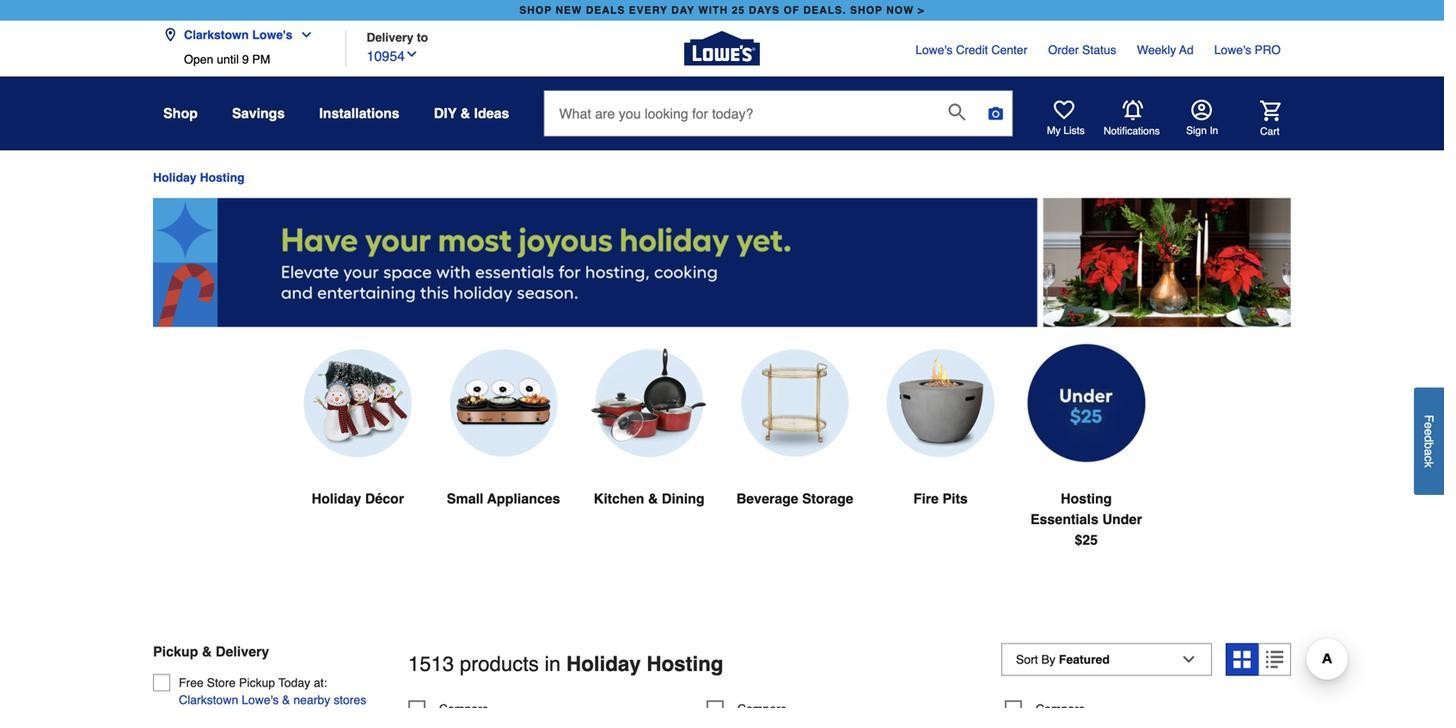 Task type: locate. For each thing, give the bounding box(es) containing it.
sign in
[[1187, 125, 1219, 137]]

0 vertical spatial holiday
[[153, 171, 197, 184]]

10954
[[367, 48, 405, 64]]

2 horizontal spatial hosting
[[1061, 491, 1112, 507]]

an oval-shaped brass rolling bar cart with 2 shelves that have mirrored tops. image
[[736, 344, 854, 462]]

ad
[[1180, 43, 1194, 57]]

lowe's home improvement cart image
[[1261, 100, 1281, 121]]

hosting down savings button
[[200, 171, 245, 184]]

shop left "now"
[[850, 4, 883, 16]]

k
[[1423, 462, 1436, 468]]

pickup & delivery
[[153, 644, 269, 660]]

lowe's home improvement account image
[[1192, 100, 1212, 120]]

0 horizontal spatial holiday
[[153, 171, 197, 184]]

clarkstown up open until 9 pm
[[184, 28, 249, 42]]

shop
[[520, 4, 552, 16], [850, 4, 883, 16]]

>
[[918, 4, 925, 16]]

weekly
[[1137, 43, 1177, 57]]

0 vertical spatial delivery
[[367, 31, 414, 44]]

lowe's
[[252, 28, 293, 42], [916, 43, 953, 57], [1215, 43, 1252, 57], [242, 693, 279, 707]]

under $25. image
[[1028, 344, 1146, 462]]

appliances
[[487, 491, 560, 507]]

small
[[447, 491, 484, 507]]

an allen and roth 36-inch gray concrete fire pit. image
[[882, 344, 1000, 462]]

lowe's home improvement logo image
[[684, 11, 760, 86]]

a black and copper megachef 2.5-quart buffet server. image
[[445, 344, 563, 462]]

holiday down shop button
[[153, 171, 197, 184]]

0 vertical spatial hosting
[[200, 171, 245, 184]]

pits
[[943, 491, 968, 507]]

list view image
[[1267, 651, 1284, 668]]

f
[[1423, 415, 1436, 422]]

dining
[[662, 491, 705, 507]]

1 vertical spatial holiday
[[312, 491, 361, 507]]

lowe's pro
[[1215, 43, 1281, 57]]

5000896497 element
[[707, 701, 787, 709]]

&
[[461, 105, 470, 121], [648, 491, 658, 507], [202, 644, 212, 660], [282, 693, 290, 707]]

clarkstown
[[184, 28, 249, 42], [179, 693, 238, 707]]

1 vertical spatial pickup
[[239, 676, 275, 690]]

small appliances
[[447, 491, 560, 507]]

hosting up "essentials" at right bottom
[[1061, 491, 1112, 507]]

delivery
[[367, 31, 414, 44], [216, 644, 269, 660]]

& for kitchen
[[648, 491, 658, 507]]

open until 9 pm
[[184, 52, 270, 66]]

delivery up 10954
[[367, 31, 414, 44]]

deals.
[[804, 4, 847, 16]]

clarkstown inside clarkstown lowe's button
[[184, 28, 249, 42]]

lowe's down free store pickup today at:
[[242, 693, 279, 707]]

clarkstown down store
[[179, 693, 238, 707]]

my
[[1047, 125, 1061, 137]]

hosting up 5000896497 element
[[647, 652, 724, 676]]

2 shop from the left
[[850, 4, 883, 16]]

cart
[[1261, 125, 1280, 137]]

e up d
[[1423, 422, 1436, 429]]

1 horizontal spatial pickup
[[239, 676, 275, 690]]

lowe's pro link
[[1215, 41, 1281, 58]]

1 vertical spatial delivery
[[216, 644, 269, 660]]

1 vertical spatial clarkstown
[[179, 693, 238, 707]]

new
[[556, 4, 582, 16]]

to
[[417, 31, 428, 44]]

clarkstown lowe's & nearby stores
[[179, 693, 366, 707]]

hosting essentials under $25 link
[[1028, 344, 1146, 592]]

delivery up free store pickup today at:
[[216, 644, 269, 660]]

shop new deals every day with 25 days of deals. shop now > link
[[516, 0, 928, 21]]

holiday right in
[[567, 652, 641, 676]]

holiday for holiday décor
[[312, 491, 361, 507]]

my lists
[[1047, 125, 1085, 137]]

now
[[887, 4, 914, 16]]

& for pickup
[[202, 644, 212, 660]]

pro
[[1255, 43, 1281, 57]]

chevron down image
[[293, 28, 313, 42]]

lowe's left pro
[[1215, 43, 1252, 57]]

fire pits link
[[882, 344, 1000, 551]]

0 horizontal spatial pickup
[[153, 644, 198, 660]]

location image
[[163, 28, 177, 42]]

pm
[[252, 52, 270, 66]]

5013547971 element
[[1005, 701, 1086, 709]]

1 horizontal spatial shop
[[850, 4, 883, 16]]

holiday décor
[[312, 491, 404, 507]]

d
[[1423, 436, 1436, 442]]

holiday
[[153, 171, 197, 184], [312, 491, 361, 507], [567, 652, 641, 676]]

order
[[1049, 43, 1079, 57]]

savings button
[[232, 98, 285, 129]]

holiday hosting link
[[153, 171, 245, 184]]

b
[[1423, 442, 1436, 449]]

credit
[[956, 43, 988, 57]]

shop left new
[[520, 4, 552, 16]]

0 vertical spatial clarkstown
[[184, 28, 249, 42]]

pickup
[[153, 644, 198, 660], [239, 676, 275, 690]]

1 vertical spatial hosting
[[1061, 491, 1112, 507]]

0 horizontal spatial delivery
[[216, 644, 269, 660]]

a six-piece set of green nesting pots with glass lids. image
[[590, 344, 709, 462]]

& right diy
[[461, 105, 470, 121]]

1513
[[408, 652, 454, 676]]

installations
[[319, 105, 400, 121]]

e up b
[[1423, 429, 1436, 436]]

installations button
[[319, 98, 400, 129]]

0 horizontal spatial shop
[[520, 4, 552, 16]]

clarkstown lowe's & nearby stores button
[[179, 692, 366, 709]]

& up store
[[202, 644, 212, 660]]

lowe's up pm
[[252, 28, 293, 42]]

hosting inside hosting essentials under $25
[[1061, 491, 1112, 507]]

with
[[699, 4, 728, 16]]

pickup up clarkstown lowe's & nearby stores button
[[239, 676, 275, 690]]

& left the dining
[[648, 491, 658, 507]]

e
[[1423, 422, 1436, 429], [1423, 429, 1436, 436]]

2 vertical spatial hosting
[[647, 652, 724, 676]]

days
[[749, 4, 780, 16]]

holiday inside 'link'
[[312, 491, 361, 507]]

three snowmen wearing red and black checkered scarves and carrying a christmas tree. image
[[299, 344, 417, 462]]

2 vertical spatial holiday
[[567, 652, 641, 676]]

holiday hosting
[[153, 171, 245, 184]]

nearby
[[294, 693, 330, 707]]

clarkstown inside clarkstown lowe's & nearby stores button
[[179, 693, 238, 707]]

beverage storage link
[[736, 344, 854, 551]]

in
[[545, 652, 561, 676]]

None search field
[[544, 90, 1013, 153]]

today
[[278, 676, 310, 690]]

free store pickup today at:
[[179, 676, 327, 690]]

a
[[1423, 449, 1436, 456]]

elevate your space with essentials for hosting, cooking and entertaining this holiday season. image
[[153, 198, 1292, 327]]

lowe's credit center
[[916, 43, 1028, 57]]

1 horizontal spatial holiday
[[312, 491, 361, 507]]

holiday left décor
[[312, 491, 361, 507]]

at:
[[314, 676, 327, 690]]

beverage storage
[[737, 491, 854, 507]]

f e e d b a c k
[[1423, 415, 1436, 468]]

clarkstown for clarkstown lowe's & nearby stores
[[179, 693, 238, 707]]

$25
[[1075, 532, 1098, 548]]

of
[[784, 4, 800, 16]]

storage
[[802, 491, 854, 507]]

& for diy
[[461, 105, 470, 121]]

1 horizontal spatial hosting
[[647, 652, 724, 676]]

under
[[1103, 511, 1143, 527]]

pickup up 'free'
[[153, 644, 198, 660]]

kitchen & dining
[[594, 491, 705, 507]]



Task type: vqa. For each thing, say whether or not it's contained in the screenshot.
Ready by Tue, Dec 26 (Est.) at Chicago-Brickyard Lowe's corresponding to pickup icon for Get it by Tue, Dec 26 (Est.)
no



Task type: describe. For each thing, give the bounding box(es) containing it.
25
[[732, 4, 745, 16]]

0 vertical spatial pickup
[[153, 644, 198, 660]]

1 shop from the left
[[520, 4, 552, 16]]

ideas
[[474, 105, 509, 121]]

kitchen & dining link
[[590, 344, 709, 551]]

clarkstown lowe's
[[184, 28, 293, 42]]

search image
[[949, 103, 966, 121]]

open
[[184, 52, 213, 66]]

Search Query text field
[[545, 91, 935, 136]]

diy & ideas
[[434, 105, 509, 121]]

fire
[[914, 491, 939, 507]]

1513 products in holiday hosting
[[408, 652, 724, 676]]

my lists link
[[1047, 100, 1085, 138]]

weekly ad
[[1137, 43, 1194, 57]]

until
[[217, 52, 239, 66]]

clarkstown for clarkstown lowe's
[[184, 28, 249, 42]]

essentials
[[1031, 511, 1099, 527]]

fire pits
[[914, 491, 968, 507]]

chevron down image
[[405, 47, 419, 61]]

deals
[[586, 4, 625, 16]]

shop
[[163, 105, 198, 121]]

delivery to
[[367, 31, 428, 44]]

9
[[242, 52, 249, 66]]

lowe's credit center link
[[916, 41, 1028, 58]]

sign in button
[[1187, 100, 1219, 138]]

diy & ideas button
[[434, 98, 509, 129]]

grid view image
[[1234, 651, 1251, 668]]

f e e d b a c k button
[[1415, 388, 1445, 495]]

2 e from the top
[[1423, 429, 1436, 436]]

every
[[629, 4, 668, 16]]

clarkstown lowe's button
[[163, 18, 320, 52]]

stores
[[334, 693, 366, 707]]

status
[[1083, 43, 1117, 57]]

2 horizontal spatial holiday
[[567, 652, 641, 676]]

products
[[460, 652, 539, 676]]

holiday for holiday hosting
[[153, 171, 197, 184]]

hosting essentials under $25
[[1031, 491, 1143, 548]]

5013979805 element
[[408, 701, 489, 709]]

10954 button
[[367, 44, 419, 67]]

1 horizontal spatial delivery
[[367, 31, 414, 44]]

center
[[992, 43, 1028, 57]]

sign
[[1187, 125, 1207, 137]]

lowe's home improvement notification center image
[[1123, 100, 1144, 121]]

décor
[[365, 491, 404, 507]]

weekly ad link
[[1137, 41, 1194, 58]]

lowe's home improvement lists image
[[1054, 100, 1075, 120]]

lists
[[1064, 125, 1085, 137]]

in
[[1210, 125, 1219, 137]]

holiday décor link
[[299, 344, 417, 551]]

savings
[[232, 105, 285, 121]]

camera image
[[988, 105, 1005, 122]]

order status
[[1049, 43, 1117, 57]]

cart button
[[1237, 100, 1281, 138]]

free
[[179, 676, 204, 690]]

& down "today"
[[282, 693, 290, 707]]

lowe's inside button
[[242, 693, 279, 707]]

small appliances link
[[445, 344, 563, 551]]

notifications
[[1104, 125, 1160, 137]]

1 e from the top
[[1423, 422, 1436, 429]]

order status link
[[1049, 41, 1117, 58]]

diy
[[434, 105, 457, 121]]

lowe's inside button
[[252, 28, 293, 42]]

lowe's left credit
[[916, 43, 953, 57]]

store
[[207, 676, 236, 690]]

shop new deals every day with 25 days of deals. shop now >
[[520, 4, 925, 16]]

0 horizontal spatial hosting
[[200, 171, 245, 184]]

c
[[1423, 456, 1436, 462]]

beverage
[[737, 491, 799, 507]]

shop button
[[163, 98, 198, 129]]

kitchen
[[594, 491, 644, 507]]



